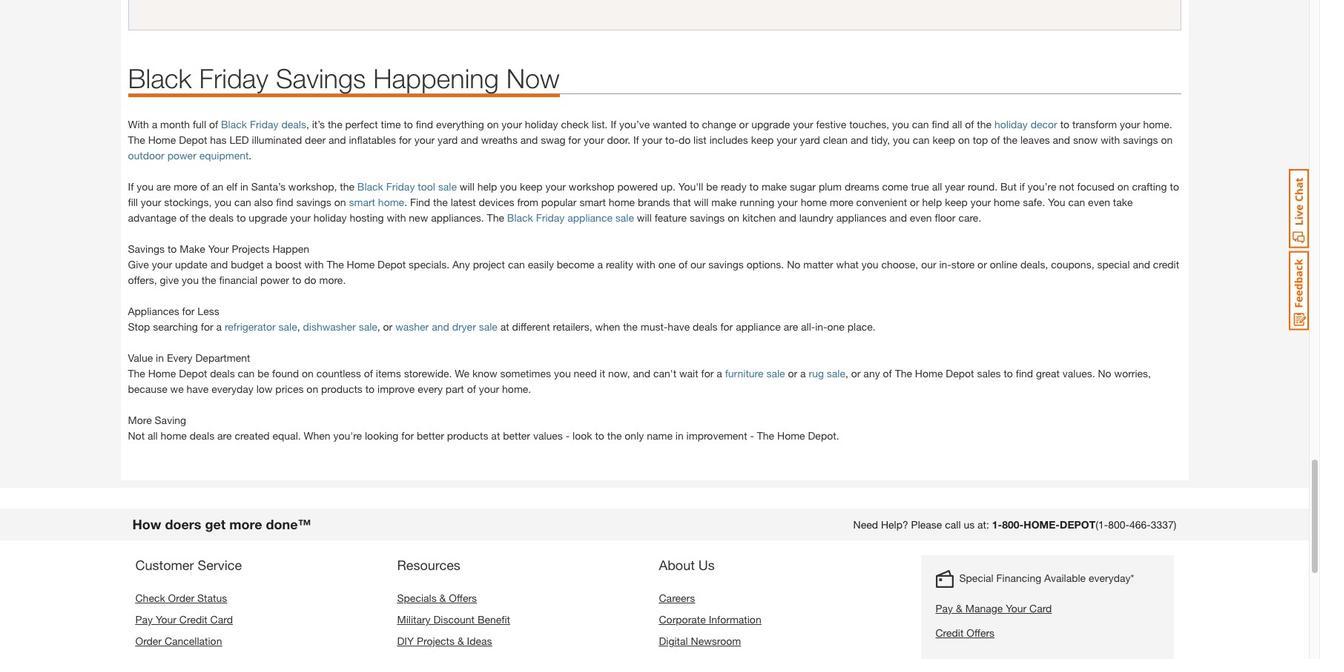 Task type: locate. For each thing, give the bounding box(es) containing it.
1 horizontal spatial more
[[229, 517, 262, 533]]

credit inside "link"
[[936, 627, 964, 640]]

.
[[249, 149, 252, 162], [405, 196, 407, 209]]

1 vertical spatial one
[[828, 321, 845, 333]]

to left the improve
[[366, 383, 375, 396]]

0 vertical spatial do
[[679, 134, 691, 146]]

convenient
[[857, 196, 908, 209]]

0 vertical spatial in
[[240, 180, 248, 193]]

deals inside '. find the latest devices from popular smart home brands that will make running your home more convenient or help keep your home safe. you can even take advantage of the deals to upgrade your holiday hosting with new appliances. the'
[[209, 212, 234, 224]]

home up because
[[148, 367, 176, 380]]

offers up discount
[[449, 592, 477, 605]]

yard down everything at left
[[438, 134, 458, 146]]

2 horizontal spatial are
[[784, 321, 799, 333]]

1 horizontal spatial do
[[679, 134, 691, 146]]

your down the financing
[[1006, 603, 1027, 615]]

make down 'ready'
[[712, 196, 737, 209]]

make for sugar
[[762, 180, 787, 193]]

help inside will help you keep your workshop powered up. you'll be ready to make sugar plum dreams come true all year round. but if you're not focused on crafting to fill your stockings, you can also find savings on
[[478, 180, 497, 193]]

1 vertical spatial upgrade
[[249, 212, 288, 224]]

diy projects & ideas link
[[397, 635, 492, 648]]

outdoor
[[128, 149, 165, 162]]

advantage
[[128, 212, 177, 224]]

0 horizontal spatial be
[[258, 367, 269, 380]]

a right with
[[152, 118, 157, 131]]

will inside '. find the latest devices from popular smart home brands that will make running your home more convenient or help keep your home safe. you can even take advantage of the deals to upgrade your holiday hosting with new appliances. the'
[[694, 196, 709, 209]]

our right choose,
[[922, 258, 937, 271]]

offers down manage
[[967, 627, 995, 640]]

dishwasher
[[303, 321, 356, 333]]

black friday appliance sale link
[[507, 212, 634, 224]]

ideas
[[467, 635, 492, 648]]

1 smart from the left
[[349, 196, 375, 209]]

projects up budget
[[232, 243, 270, 255]]

1 horizontal spatial products
[[447, 430, 489, 442]]

. down the "led"
[[249, 149, 252, 162]]

products inside the , or any of the home depot sales to find great values. no worries, because we have everyday low prices on products to improve every part of your home.
[[321, 383, 363, 396]]

yard left clean at the right of page
[[800, 134, 821, 146]]

1 horizontal spatial offers
[[967, 627, 995, 640]]

or left any
[[852, 367, 861, 380]]

at inside "appliances for less stop searching for a refrigerator sale , dishwasher sale , or washer and dryer sale at different retailers, when the must-have deals for appliance are all-in-one place."
[[501, 321, 510, 333]]

1 horizontal spatial even
[[1089, 196, 1111, 209]]

0 vertical spatial order
[[168, 592, 195, 605]]

your down if you are more of an elf in santa's workshop, the black friday tool sale
[[290, 212, 311, 224]]

smart inside '. find the latest devices from popular smart home brands that will make running your home more convenient or help keep your home safe. you can even take advantage of the deals to upgrade your holiday hosting with new appliances. the'
[[580, 196, 606, 209]]

projects inside savings to make your projects happen give your update and budget a boost with the home depot specials. any project can easily become a reality with one of our savings options. no matter what you choose, our in-store or online deals, coupons, special and credit offers, give you the financial power to do more.
[[232, 243, 270, 255]]

0 horizontal spatial .
[[249, 149, 252, 162]]

your inside savings to make your projects happen give your update and budget a boost with the home depot specials. any project can easily become a reality with one of our savings options. no matter what you choose, our in-store or online deals, coupons, special and credit offers, give you the financial power to do more.
[[208, 243, 229, 255]]

be up low
[[258, 367, 269, 380]]

0 vertical spatial will
[[460, 180, 475, 193]]

our down that
[[691, 258, 706, 271]]

0 horizontal spatial more
[[174, 180, 197, 193]]

us
[[964, 519, 975, 531]]

the inside more saving not all home deals are created equal. when you're looking for better products at better values - look to the only name in improvement - the home depot.
[[608, 430, 622, 442]]

and left swag
[[521, 134, 538, 146]]

black friday deals link
[[221, 118, 306, 131]]

products down countless
[[321, 383, 363, 396]]

0 horizontal spatial projects
[[232, 243, 270, 255]]

2 vertical spatial in
[[676, 430, 684, 442]]

1 horizontal spatial help
[[923, 196, 943, 209]]

your for projects
[[208, 243, 229, 255]]

when
[[596, 321, 621, 333]]

no left matter
[[787, 258, 801, 271]]

1 horizontal spatial home.
[[1144, 118, 1173, 131]]

find left great
[[1016, 367, 1034, 380]]

0 horizontal spatial products
[[321, 383, 363, 396]]

800- right at:
[[1003, 519, 1024, 531]]

help inside '. find the latest devices from popular smart home brands that will make running your home more convenient or help keep your home safe. you can even take advantage of the deals to upgrade your holiday hosting with new appliances. the'
[[923, 196, 943, 209]]

plum
[[819, 180, 842, 193]]

perfect
[[345, 118, 378, 131]]

diy
[[397, 635, 414, 648]]

floor
[[935, 212, 956, 224]]

saving
[[155, 414, 186, 427]]

1 vertical spatial in
[[156, 352, 164, 364]]

that
[[673, 196, 691, 209]]

for right looking
[[402, 430, 414, 442]]

door.
[[607, 134, 631, 146]]

2 800- from the left
[[1109, 519, 1130, 531]]

because
[[128, 383, 167, 396]]

are left all-
[[784, 321, 799, 333]]

find inside the , or any of the home depot sales to find great values. no worries, because we have everyday low prices on products to improve every part of your home.
[[1016, 367, 1034, 380]]

credit up cancellation
[[179, 614, 208, 626]]

credit down pay & manage your card
[[936, 627, 964, 640]]

special
[[960, 572, 994, 585]]

1 vertical spatial have
[[187, 383, 209, 396]]

the inside more saving not all home deals are created equal. when you're looking for better products at better values - look to the only name in improvement - the home depot.
[[758, 430, 775, 442]]

budget
[[231, 258, 264, 271]]

yard
[[438, 134, 458, 146], [800, 134, 821, 146]]

make inside will help you keep your workshop powered up. you'll be ready to make sugar plum dreams come true all year round. but if you're not focused on crafting to fill your stockings, you can also find savings on
[[762, 180, 787, 193]]

all right not
[[148, 430, 158, 442]]

1 horizontal spatial one
[[828, 321, 845, 333]]

in inside more saving not all home deals are created equal. when you're looking for better products at better values - look to the only name in improvement - the home depot.
[[676, 430, 684, 442]]

depot
[[179, 134, 207, 146], [378, 258, 406, 271], [179, 367, 207, 380], [946, 367, 975, 380]]

0 horizontal spatial credit
[[179, 614, 208, 626]]

smart up hosting
[[349, 196, 375, 209]]

have right 'we'
[[187, 383, 209, 396]]

0 horizontal spatial do
[[304, 274, 317, 287]]

or left rug
[[788, 367, 798, 380]]

0 horizontal spatial make
[[712, 196, 737, 209]]

with inside to transform your home. the home depot has led illuminated deer and inflatables for your yard and wreaths and swag for your door. if your to-do list includes keep your yard clean and tidy, you can keep on top of the leaves and snow with savings on outdoor power equipment .
[[1102, 134, 1121, 146]]

, inside the , or any of the home depot sales to find great values. no worries, because we have everyday low prices on products to improve every part of your home.
[[846, 367, 849, 380]]

appliances.
[[431, 212, 484, 224]]

fill
[[128, 196, 138, 209]]

1 horizontal spatial in-
[[940, 258, 952, 271]]

1 vertical spatial no
[[1099, 367, 1112, 380]]

military discount benefit
[[397, 614, 511, 626]]

you left need
[[554, 367, 571, 380]]

of right full
[[209, 118, 218, 131]]

look
[[573, 430, 593, 442]]

find inside will help you keep your workshop powered up. you'll be ready to make sugar plum dreams come true all year round. but if you're not focused on crafting to fill your stockings, you can also find savings on
[[276, 196, 293, 209]]

0 vertical spatial products
[[321, 383, 363, 396]]

on inside the , or any of the home depot sales to find great values. no worries, because we have everyday low prices on products to improve every part of your home.
[[307, 383, 318, 396]]

storewide.
[[404, 367, 452, 380]]

be right you'll
[[707, 180, 718, 193]]

0 horizontal spatial power
[[167, 149, 197, 162]]

0 horizontal spatial yard
[[438, 134, 458, 146]]

smart
[[349, 196, 375, 209], [580, 196, 606, 209]]

to inside to transform your home. the home depot has led illuminated deer and inflatables for your yard and wreaths and swag for your door. if your to-do list includes keep your yard clean and tidy, you can keep on top of the leaves and snow with savings on outdoor power equipment .
[[1061, 118, 1070, 131]]

you're
[[1028, 180, 1057, 193]]

of up top
[[966, 118, 975, 131]]

black friday savings happening now
[[128, 62, 560, 94]]

1 horizontal spatial if
[[611, 118, 617, 131]]

even inside '. find the latest devices from popular smart home brands that will make running your home more convenient or help keep your home safe. you can even take advantage of the deals to upgrade your holiday hosting with new appliances. the'
[[1089, 196, 1111, 209]]

0 horizontal spatial if
[[128, 180, 134, 193]]

the inside '. find the latest devices from popular smart home brands that will make running your home more convenient or help keep your home safe. you can even take advantage of the deals to upgrade your holiday hosting with new appliances. the'
[[487, 212, 505, 224]]

round.
[[968, 180, 998, 193]]

illuminated
[[252, 134, 302, 146]]

0 horizontal spatial savings
[[128, 243, 165, 255]]

offers,
[[128, 274, 157, 287]]

0 vertical spatial appliance
[[568, 212, 613, 224]]

with left new on the left of the page
[[387, 212, 406, 224]]

1 horizontal spatial your
[[208, 243, 229, 255]]

1 horizontal spatial projects
[[417, 635, 455, 648]]

of inside to transform your home. the home depot has led illuminated deer and inflatables for your yard and wreaths and swag for your door. if your to-do list includes keep your yard clean and tidy, you can keep on top of the leaves and snow with savings on outdoor power equipment .
[[992, 134, 1001, 146]]

a down less
[[216, 321, 222, 333]]

your for card
[[1006, 603, 1027, 615]]

1 vertical spatial in-
[[816, 321, 828, 333]]

0 horizontal spatial offers
[[449, 592, 477, 605]]

better left values
[[503, 430, 531, 442]]

1-
[[993, 519, 1003, 531]]

workshop,
[[288, 180, 337, 193]]

1 horizontal spatial better
[[503, 430, 531, 442]]

to right 'look'
[[595, 430, 605, 442]]

will
[[460, 180, 475, 193], [694, 196, 709, 209], [637, 212, 652, 224]]

the up top
[[978, 118, 992, 131]]

or inside the , or any of the home depot sales to find great values. no worries, because we have everyday low prices on products to improve every part of your home.
[[852, 367, 861, 380]]

0 horizontal spatial pay
[[135, 614, 153, 626]]

the
[[328, 118, 343, 131], [978, 118, 992, 131], [1004, 134, 1018, 146], [340, 180, 355, 193], [433, 196, 448, 209], [192, 212, 206, 224], [202, 274, 216, 287], [623, 321, 638, 333], [608, 430, 622, 442]]

2 horizontal spatial more
[[830, 196, 854, 209]]

2 vertical spatial all
[[148, 430, 158, 442]]

no inside savings to make your projects happen give your update and budget a boost with the home depot specials. any project can easily become a reality with one of our savings options. no matter what you choose, our in-store or online deals, coupons, special and credit offers, give you the financial power to do more.
[[787, 258, 801, 271]]

0 horizontal spatial help
[[478, 180, 497, 193]]

the right any
[[895, 367, 913, 380]]

savings inside will help you keep your workshop powered up. you'll be ready to make sugar plum dreams come true all year round. but if you're not focused on crafting to fill your stockings, you can also find savings on
[[296, 196, 332, 209]]

for down less
[[201, 321, 213, 333]]

0 vertical spatial have
[[668, 321, 690, 333]]

check order status
[[135, 592, 227, 605]]

part
[[446, 383, 464, 396]]

home. down sometimes
[[502, 383, 532, 396]]

upgrade right "change"
[[752, 118, 791, 131]]

0 horizontal spatial have
[[187, 383, 209, 396]]

specials
[[397, 592, 437, 605]]

happen
[[273, 243, 309, 255]]

0 horizontal spatial our
[[691, 258, 706, 271]]

wreaths
[[481, 134, 518, 146]]

depot left sales
[[946, 367, 975, 380]]

depot
[[1060, 519, 1096, 531]]

& for pay
[[957, 603, 963, 615]]

you
[[893, 118, 910, 131], [894, 134, 910, 146], [137, 180, 154, 193], [500, 180, 517, 193], [215, 196, 232, 209], [862, 258, 879, 271], [182, 274, 199, 287], [554, 367, 571, 380]]

0 vertical spatial credit
[[179, 614, 208, 626]]

to right the time
[[404, 118, 413, 131]]

and right deer
[[329, 134, 346, 146]]

hosting
[[350, 212, 384, 224]]

1 horizontal spatial are
[[217, 430, 232, 442]]

home left depot. on the right
[[778, 430, 806, 442]]

savings up it's
[[276, 62, 366, 94]]

everyday
[[212, 383, 254, 396]]

home down black friday tool sale link
[[378, 196, 405, 209]]

3337)
[[1152, 519, 1177, 531]]

1 horizontal spatial 800-
[[1109, 519, 1130, 531]]

the right when
[[623, 321, 638, 333]]

to-
[[666, 134, 679, 146]]

update
[[175, 258, 208, 271]]

the down value
[[128, 367, 145, 380]]

0 vertical spatial power
[[167, 149, 197, 162]]

1 - from the left
[[566, 430, 570, 442]]

also
[[254, 196, 273, 209]]

keep up from
[[520, 180, 543, 193]]

check
[[135, 592, 165, 605]]

no
[[787, 258, 801, 271], [1099, 367, 1112, 380]]

will up latest
[[460, 180, 475, 193]]

make inside '. find the latest devices from popular smart home brands that will make running your home more convenient or help keep your home safe. you can even take advantage of the deals to upgrade your holiday hosting with new appliances. the'
[[712, 196, 737, 209]]

1 horizontal spatial smart
[[580, 196, 606, 209]]

0 horizontal spatial even
[[910, 212, 933, 224]]

holiday
[[525, 118, 559, 131], [995, 118, 1028, 131], [314, 212, 347, 224]]

0 horizontal spatial order
[[135, 635, 162, 648]]

deals up wait
[[693, 321, 718, 333]]

washer
[[396, 321, 429, 333]]

more
[[128, 414, 152, 427]]

2 horizontal spatial will
[[694, 196, 709, 209]]

1 better from the left
[[417, 430, 444, 442]]

in- right choose,
[[940, 258, 952, 271]]

the right improvement
[[758, 430, 775, 442]]

one down the feature
[[659, 258, 676, 271]]

can inside to transform your home. the home depot has led illuminated deer and inflatables for your yard and wreaths and swag for your door. if your to-do list includes keep your yard clean and tidy, you can keep on top of the leaves and snow with savings on outdoor power equipment .
[[913, 134, 930, 146]]

1 horizontal spatial credit
[[936, 627, 964, 640]]

do left list
[[679, 134, 691, 146]]

2 smart from the left
[[580, 196, 606, 209]]

depot up outdoor power equipment link
[[179, 134, 207, 146]]

0 horizontal spatial in
[[156, 352, 164, 364]]

at
[[501, 321, 510, 333], [492, 430, 500, 442]]

0 horizontal spatial smart
[[349, 196, 375, 209]]

1 horizontal spatial -
[[751, 430, 755, 442]]

your right make at the left top of page
[[208, 243, 229, 255]]

your down 'sugar' on the top of page
[[778, 196, 798, 209]]

led
[[230, 134, 249, 146]]

make for running
[[712, 196, 737, 209]]

your right the transform
[[1121, 118, 1141, 131]]

- left 'look'
[[566, 430, 570, 442]]

when
[[304, 430, 331, 442]]

created
[[235, 430, 270, 442]]

the inside to transform your home. the home depot has led illuminated deer and inflatables for your yard and wreaths and swag for your door. if your to-do list includes keep your yard clean and tidy, you can keep on top of the leaves and snow with savings on outdoor power equipment .
[[128, 134, 145, 146]]

keep inside will help you keep your workshop powered up. you'll be ready to make sugar plum dreams come true all year round. but if you're not focused on crafting to fill your stockings, you can also find savings on
[[520, 180, 543, 193]]

1 vertical spatial offers
[[967, 627, 995, 640]]

one inside "appliances for less stop searching for a refrigerator sale , dishwasher sale , or washer and dryer sale at different retailers, when the must-have deals for appliance are all-in-one place."
[[828, 321, 845, 333]]

will down you'll
[[694, 196, 709, 209]]

1 horizontal spatial yard
[[800, 134, 821, 146]]

for inside more saving not all home deals are created equal. when you're looking for better products at better values - look to the only name in improvement - the home depot.
[[402, 430, 414, 442]]

can inside '. find the latest devices from popular smart home brands that will make running your home more convenient or help keep your home safe. you can even take advantage of the deals to upgrade your holiday hosting with new appliances. the'
[[1069, 196, 1086, 209]]

more.
[[319, 274, 346, 287]]

order down pay your credit card
[[135, 635, 162, 648]]

every
[[167, 352, 193, 364]]

1 vertical spatial products
[[447, 430, 489, 442]]

1 horizontal spatial will
[[637, 212, 652, 224]]

in right name
[[676, 430, 684, 442]]

can down elf at the left of page
[[234, 196, 251, 209]]

will help you keep your workshop powered up. you'll be ready to make sugar plum dreams come true all year round. but if you're not focused on crafting to fill your stockings, you can also find savings on
[[128, 180, 1180, 209]]

holiday inside '. find the latest devices from popular smart home brands that will make running your home more convenient or help keep your home safe. you can even take advantage of the deals to upgrade your holiday hosting with new appliances. the'
[[314, 212, 347, 224]]

2 horizontal spatial in
[[676, 430, 684, 442]]

or inside '. find the latest devices from popular smart home brands that will make running your home more convenient or help keep your home safe. you can even take advantage of the deals to upgrade your holiday hosting with new appliances. the'
[[911, 196, 920, 209]]

1 vertical spatial make
[[712, 196, 737, 209]]

can
[[913, 118, 929, 131], [913, 134, 930, 146], [234, 196, 251, 209], [1069, 196, 1086, 209], [508, 258, 525, 271], [238, 367, 255, 380]]

0 horizontal spatial 800-
[[1003, 519, 1024, 531]]

- right improvement
[[751, 430, 755, 442]]

1 horizontal spatial &
[[458, 635, 464, 648]]

keep left top
[[933, 134, 956, 146]]

1 vertical spatial will
[[694, 196, 709, 209]]

& left ideas
[[458, 635, 464, 648]]

depot left specials. at left
[[378, 258, 406, 271]]

1 vertical spatial savings
[[128, 243, 165, 255]]

pay for pay & manage your card
[[936, 603, 954, 615]]

0 horizontal spatial holiday
[[314, 212, 347, 224]]

of inside savings to make your projects happen give your update and budget a boost with the home depot specials. any project can easily become a reality with one of our savings options. no matter what you choose, our in-store or online deals, coupons, special and credit offers, give you the financial power to do more.
[[679, 258, 688, 271]]

at left different
[[501, 321, 510, 333]]

customer
[[135, 557, 194, 574]]

change
[[702, 118, 737, 131]]

0 horizontal spatial -
[[566, 430, 570, 442]]

1 vertical spatial home.
[[502, 383, 532, 396]]

1 horizontal spatial .
[[405, 196, 407, 209]]

friday
[[199, 62, 269, 94], [250, 118, 279, 131], [386, 180, 415, 193], [536, 212, 565, 224]]

1 800- from the left
[[1003, 519, 1024, 531]]

0 vertical spatial make
[[762, 180, 787, 193]]

deals inside more saving not all home deals are created equal. when you're looking for better products at better values - look to the only name in improvement - the home depot.
[[190, 430, 215, 442]]

home
[[378, 196, 405, 209], [609, 196, 635, 209], [801, 196, 827, 209], [994, 196, 1021, 209], [161, 430, 187, 442]]

any
[[864, 367, 881, 380]]

status
[[197, 592, 227, 605]]

the left the only
[[608, 430, 622, 442]]

can inside savings to make your projects happen give your update and budget a boost with the home depot specials. any project can easily become a reality with one of our savings options. no matter what you choose, our in-store or online deals, coupons, special and credit offers, give you the financial power to do more.
[[508, 258, 525, 271]]

1 horizontal spatial upgrade
[[752, 118, 791, 131]]

values.
[[1063, 367, 1096, 380]]

savings inside to transform your home. the home depot has led illuminated deer and inflatables for your yard and wreaths and swag for your door. if your to-do list includes keep your yard clean and tidy, you can keep on top of the leaves and snow with savings on outdoor power equipment .
[[1124, 134, 1159, 146]]

a
[[152, 118, 157, 131], [267, 258, 272, 271], [598, 258, 603, 271], [216, 321, 222, 333], [717, 367, 723, 380], [801, 367, 806, 380]]

0 horizontal spatial will
[[460, 180, 475, 193]]

products down part
[[447, 430, 489, 442]]

home inside more saving not all home deals are created equal. when you're looking for better products at better values - look to the only name in improvement - the home depot.
[[778, 430, 806, 442]]

1 vertical spatial help
[[923, 196, 943, 209]]

sale right tool
[[438, 180, 457, 193]]

1 vertical spatial appliance
[[736, 321, 781, 333]]

it
[[600, 367, 606, 380]]

you
[[1049, 196, 1066, 209]]

0 horizontal spatial no
[[787, 258, 801, 271]]

will inside will help you keep your workshop powered up. you'll be ready to make sugar plum dreams come true all year round. but if you're not focused on crafting to fill your stockings, you can also find savings on
[[460, 180, 475, 193]]

one inside savings to make your projects happen give your update and budget a boost with the home depot specials. any project can easily become a reality with one of our savings options. no matter what you choose, our in-store or online deals, coupons, special and credit offers, give you the financial power to do more.
[[659, 258, 676, 271]]

deals inside "appliances for less stop searching for a refrigerator sale , dishwasher sale , or washer and dryer sale at different retailers, when the must-have deals for appliance are all-in-one place."
[[693, 321, 718, 333]]

2 horizontal spatial if
[[634, 134, 639, 146]]

1 horizontal spatial appliance
[[736, 321, 781, 333]]

pay
[[936, 603, 954, 615], [135, 614, 153, 626]]

1 horizontal spatial power
[[260, 274, 289, 287]]

home-
[[1024, 519, 1060, 531]]

your up 'advantage'
[[141, 196, 161, 209]]

pay up credit offers
[[936, 603, 954, 615]]

0 vertical spatial savings
[[276, 62, 366, 94]]

0 vertical spatial more
[[174, 180, 197, 193]]

1 vertical spatial power
[[260, 274, 289, 287]]

to right decor
[[1061, 118, 1070, 131]]

give
[[160, 274, 179, 287]]

give
[[128, 258, 149, 271]]

savings down workshop,
[[296, 196, 332, 209]]

1 vertical spatial are
[[784, 321, 799, 333]]

values
[[533, 430, 563, 442]]

at inside more saving not all home deals are created equal. when you're looking for better products at better values - look to the only name in improvement - the home depot.
[[492, 430, 500, 442]]

in right elf at the left of page
[[240, 180, 248, 193]]

1 horizontal spatial make
[[762, 180, 787, 193]]

your inside the , or any of the home depot sales to find great values. no worries, because we have everyday low prices on products to improve every part of your home.
[[479, 383, 500, 396]]

0 vertical spatial projects
[[232, 243, 270, 255]]

to left make at the left top of page
[[168, 243, 177, 255]]

the inside the , or any of the home depot sales to find great values. no worries, because we have everyday low prices on products to improve every part of your home.
[[895, 367, 913, 380]]

0 horizontal spatial &
[[440, 592, 446, 605]]

popular
[[542, 196, 577, 209]]

home
[[148, 134, 176, 146], [347, 258, 375, 271], [148, 367, 176, 380], [916, 367, 944, 380], [778, 430, 806, 442]]

all inside will help you keep your workshop powered up. you'll be ready to make sugar plum dreams come true all year round. but if you're not focused on crafting to fill your stockings, you can also find savings on
[[933, 180, 943, 193]]

or right store
[[978, 258, 988, 271]]

what
[[837, 258, 859, 271]]

,
[[306, 118, 309, 131], [297, 321, 300, 333], [378, 321, 380, 333], [846, 367, 849, 380]]

do inside savings to make your projects happen give your update and budget a boost with the home depot specials. any project can easily become a reality with one of our savings options. no matter what you choose, our in-store or online deals, coupons, special and credit offers, give you the financial power to do more.
[[304, 274, 317, 287]]

for
[[399, 134, 412, 146], [569, 134, 581, 146], [182, 305, 195, 318], [201, 321, 213, 333], [721, 321, 733, 333], [702, 367, 714, 380], [402, 430, 414, 442]]

find down if you are more of an elf in santa's workshop, the black friday tool sale
[[276, 196, 293, 209]]



Task type: describe. For each thing, give the bounding box(es) containing it.
wait
[[680, 367, 699, 380]]

value
[[128, 352, 153, 364]]

the up smart home link
[[340, 180, 355, 193]]

specials & offers link
[[397, 592, 477, 605]]

can right touches,
[[913, 118, 929, 131]]

of right any
[[883, 367, 893, 380]]

find
[[410, 196, 431, 209]]

credit
[[1154, 258, 1180, 271]]

top
[[973, 134, 989, 146]]

if inside to transform your home. the home depot has led illuminated deer and inflatables for your yard and wreaths and swag for your door. if your to-do list includes keep your yard clean and tidy, you can keep on top of the leaves and snow with savings on outdoor power equipment .
[[634, 134, 639, 146]]

2 our from the left
[[922, 258, 937, 271]]

with a month full of black friday deals , it's the perfect time to find everything on your holiday check list. if you've wanted to change or upgrade your festive touches, you can find all of the holiday decor
[[128, 118, 1058, 131]]

has
[[210, 134, 227, 146]]

know
[[473, 367, 498, 380]]

for up furniture
[[721, 321, 733, 333]]

depot inside to transform your home. the home depot has led illuminated deer and inflatables for your yard and wreaths and swag for your door. if your to-do list includes keep your yard clean and tidy, you can keep on top of the leaves and snow with savings on outdoor power equipment .
[[179, 134, 207, 146]]

take
[[1114, 196, 1134, 209]]

are inside "appliances for less stop searching for a refrigerator sale , dishwasher sale , or washer and dryer sale at different retailers, when the must-have deals for appliance are all-in-one place."
[[784, 321, 799, 333]]

on left kitchen
[[728, 212, 740, 224]]

rug sale link
[[809, 367, 846, 380]]

depot.
[[809, 430, 840, 442]]

we
[[455, 367, 470, 380]]

touches,
[[850, 118, 890, 131]]

0 horizontal spatial card
[[210, 614, 233, 626]]

sale right rug
[[827, 367, 846, 380]]

up.
[[661, 180, 676, 193]]

1 vertical spatial be
[[258, 367, 269, 380]]

the inside to transform your home. the home depot has led illuminated deer and inflatables for your yard and wreaths and swag for your door. if your to-do list includes keep your yard clean and tidy, you can keep on top of the leaves and snow with savings on outdoor power equipment .
[[1004, 134, 1018, 146]]

sale right dishwasher
[[359, 321, 378, 333]]

less
[[198, 305, 219, 318]]

of left items
[[364, 367, 373, 380]]

power inside savings to make your projects happen give your update and budget a boost with the home depot specials. any project can easily become a reality with one of our savings options. no matter what you choose, our in-store or online deals, coupons, special and credit offers, give you the financial power to do more.
[[260, 274, 289, 287]]

manage
[[966, 603, 1003, 615]]

for down check
[[569, 134, 581, 146]]

6 month every day financing* on storewide purchases of $299 or more. learn more image
[[128, 0, 1182, 31]]

0 horizontal spatial appliance
[[568, 212, 613, 224]]

about us
[[659, 557, 715, 574]]

items
[[376, 367, 401, 380]]

& for specials
[[440, 592, 446, 605]]

0 vertical spatial offers
[[449, 592, 477, 605]]

laundry
[[800, 212, 834, 224]]

, left it's
[[306, 118, 309, 131]]

tidy,
[[872, 134, 891, 146]]

and down convenient
[[890, 212, 908, 224]]

care.
[[959, 212, 982, 224]]

and inside "appliances for less stop searching for a refrigerator sale , dishwasher sale , or washer and dryer sale at different retailers, when the must-have deals for appliance are all-in-one place."
[[432, 321, 450, 333]]

become
[[557, 258, 595, 271]]

home up laundry
[[801, 196, 827, 209]]

brands
[[638, 196, 671, 209]]

you right what
[[862, 258, 879, 271]]

the inside savings to make your projects happen give your update and budget a boost with the home depot specials. any project can easily become a reality with one of our savings options. no matter what you choose, our in-store or online deals, coupons, special and credit offers, give you the financial power to do more.
[[327, 258, 344, 271]]

to up the running
[[750, 180, 759, 193]]

decor
[[1031, 118, 1058, 131]]

the down the stockings,
[[192, 212, 206, 224]]

to inside more saving not all home deals are created equal. when you're looking for better products at better values - look to the only name in improvement - the home depot.
[[595, 430, 605, 442]]

you up devices
[[500, 180, 517, 193]]

to up list
[[690, 118, 700, 131]]

any
[[453, 258, 470, 271]]

retailers,
[[553, 321, 593, 333]]

2 - from the left
[[751, 430, 755, 442]]

your down with a month full of black friday deals , it's the perfect time to find everything on your holiday check list. if you've wanted to change or upgrade your festive touches, you can find all of the holiday decor
[[584, 134, 604, 146]]

, left washer
[[378, 321, 380, 333]]

friday up the illuminated
[[250, 118, 279, 131]]

find up the year
[[932, 118, 950, 131]]

not
[[1060, 180, 1075, 193]]

0 vertical spatial upgrade
[[752, 118, 791, 131]]

appliances
[[837, 212, 887, 224]]

home inside the , or any of the home depot sales to find great values. no worries, because we have everyday low prices on products to improve every part of your home.
[[916, 367, 944, 380]]

you right touches,
[[893, 118, 910, 131]]

order cancellation
[[135, 635, 222, 648]]

do inside to transform your home. the home depot has led illuminated deer and inflatables for your yard and wreaths and swag for your door. if your to-do list includes keep your yard clean and tidy, you can keep on top of the leaves and snow with savings on outdoor power equipment .
[[679, 134, 691, 146]]

of left an at top
[[200, 180, 209, 193]]

1 horizontal spatial order
[[168, 592, 195, 605]]

financing
[[997, 572, 1042, 585]]

can inside will help you keep your workshop powered up. you'll be ready to make sugar plum dreams come true all year round. but if you're not focused on crafting to fill your stockings, you can also find savings on
[[234, 196, 251, 209]]

military
[[397, 614, 431, 626]]

doers
[[165, 517, 201, 533]]

your up popular
[[546, 180, 566, 193]]

inflatables
[[349, 134, 396, 146]]

and down touches,
[[851, 134, 869, 146]]

black down from
[[507, 212, 533, 224]]

you've
[[620, 118, 650, 131]]

1 horizontal spatial savings
[[276, 62, 366, 94]]

with right reality
[[637, 258, 656, 271]]

with inside '. find the latest devices from popular smart home brands that will make running your home more convenient or help keep your home safe. you can even take advantage of the deals to upgrade your holiday hosting with new appliances. the'
[[387, 212, 406, 224]]

home down but
[[994, 196, 1021, 209]]

your up wreaths
[[502, 118, 522, 131]]

friday down popular
[[536, 212, 565, 224]]

2 yard from the left
[[800, 134, 821, 146]]

all inside more saving not all home deals are created equal. when you're looking for better products at better values - look to the only name in improvement - the home depot.
[[148, 430, 158, 442]]

1 our from the left
[[691, 258, 706, 271]]

, left dishwasher
[[297, 321, 300, 333]]

live chat image
[[1290, 169, 1310, 249]]

for down the time
[[399, 134, 412, 146]]

keep right includes
[[751, 134, 774, 146]]

how
[[132, 517, 161, 533]]

a left rug
[[801, 367, 806, 380]]

customer service
[[135, 557, 242, 574]]

. find the latest devices from popular smart home brands that will make running your home more convenient or help keep your home safe. you can even take advantage of the deals to upgrade your holiday hosting with new appliances. the
[[128, 196, 1134, 224]]

a inside "appliances for less stop searching for a refrigerator sale , dishwasher sale , or washer and dryer sale at different retailers, when the must-have deals for appliance are all-in-one place."
[[216, 321, 222, 333]]

new
[[409, 212, 428, 224]]

no inside the , or any of the home depot sales to find great values. no worries, because we have everyday low prices on products to improve every part of your home.
[[1099, 367, 1112, 380]]

friday up find
[[386, 180, 415, 193]]

your up tool
[[415, 134, 435, 146]]

cancellation
[[165, 635, 222, 648]]

black up smart home link
[[358, 180, 384, 193]]

on down workshop,
[[334, 196, 346, 209]]

home inside savings to make your projects happen give your update and budget a boost with the home depot specials. any project can easily become a reality with one of our savings options. no matter what you choose, our in-store or online deals, coupons, special and credit offers, give you the financial power to do more.
[[347, 258, 375, 271]]

find right the time
[[416, 118, 433, 131]]

1 horizontal spatial holiday
[[525, 118, 559, 131]]

or inside "appliances for less stop searching for a refrigerator sale , dishwasher sale , or washer and dryer sale at different retailers, when the must-have deals for appliance are all-in-one place."
[[383, 321, 393, 333]]

1 horizontal spatial card
[[1030, 603, 1053, 615]]

keep inside '. find the latest devices from popular smart home brands that will make running your home more convenient or help keep your home safe. you can even take advantage of the deals to upgrade your holiday hosting with new appliances. the'
[[946, 196, 968, 209]]

on up take
[[1118, 180, 1130, 193]]

home. inside to transform your home. the home depot has led illuminated deer and inflatables for your yard and wreaths and swag for your door. if your to-do list includes keep your yard clean and tidy, you can keep on top of the leaves and snow with savings on outdoor power equipment .
[[1144, 118, 1173, 131]]

pay & manage your card
[[936, 603, 1053, 615]]

furniture
[[726, 367, 764, 380]]

depot down value in every department
[[179, 367, 207, 380]]

credit offers link
[[936, 626, 1135, 641]]

to right sales
[[1004, 367, 1014, 380]]

the inside savings to make your projects happen give your update and budget a boost with the home depot specials. any project can easily become a reality with one of our savings options. no matter what you choose, our in-store or online deals, coupons, special and credit offers, give you the financial power to do more.
[[202, 274, 216, 287]]

online
[[990, 258, 1018, 271]]

0 vertical spatial if
[[611, 118, 617, 131]]

savings inside savings to make your projects happen give your update and budget a boost with the home depot specials. any project can easily become a reality with one of our savings options. no matter what you choose, our in-store or online deals, coupons, special and credit offers, give you the financial power to do more.
[[709, 258, 744, 271]]

more for of
[[174, 180, 197, 193]]

the right find
[[433, 196, 448, 209]]

pay for pay your credit card
[[135, 614, 153, 626]]

your inside savings to make your projects happen give your update and budget a boost with the home depot specials. any project can easily become a reality with one of our savings options. no matter what you choose, our in-store or online deals, coupons, special and credit offers, give you the financial power to do more.
[[152, 258, 172, 271]]

be inside will help you keep your workshop powered up. you'll be ready to make sugar plum dreams come true all year round. but if you're not focused on crafting to fill your stockings, you can also find savings on
[[707, 180, 718, 193]]

on up wreaths
[[487, 118, 499, 131]]

appliances
[[128, 305, 179, 318]]

on up crafting
[[1162, 134, 1173, 146]]

products inside more saving not all home deals are created equal. when you're looking for better products at better values - look to the only name in improvement - the home depot.
[[447, 430, 489, 442]]

or inside savings to make your projects happen give your update and budget a boost with the home depot specials. any project can easily become a reality with one of our savings options. no matter what you choose, our in-store or online deals, coupons, special and credit offers, give you the financial power to do more.
[[978, 258, 988, 271]]

of inside '. find the latest devices from popular smart home brands that will make running your home more convenient or help keep your home safe. you can even take advantage of the deals to upgrade your holiday hosting with new appliances. the'
[[180, 212, 189, 224]]

need
[[854, 519, 879, 531]]

matter
[[804, 258, 834, 271]]

upgrade inside '. find the latest devices from popular smart home brands that will make running your home more convenient or help keep your home safe. you can even take advantage of the deals to upgrade your holiday hosting with new appliances. the'
[[249, 212, 288, 224]]

but
[[1001, 180, 1017, 193]]

on right found
[[302, 367, 314, 380]]

offers inside "link"
[[967, 627, 995, 640]]

power inside to transform your home. the home depot has led illuminated deer and inflatables for your yard and wreaths and swag for your door. if your to-do list includes keep your yard clean and tidy, you can keep on top of the leaves and snow with savings on outdoor power equipment .
[[167, 149, 197, 162]]

home down "powered"
[[609, 196, 635, 209]]

more inside '. find the latest devices from popular smart home brands that will make running your home more convenient or help keep your home safe. you can even take advantage of the deals to upgrade your holiday hosting with new appliances. the'
[[830, 196, 854, 209]]

the right it's
[[328, 118, 343, 131]]

check order status link
[[135, 592, 227, 605]]

an
[[212, 180, 224, 193]]

full
[[193, 118, 206, 131]]

you'll
[[679, 180, 704, 193]]

dryer
[[452, 321, 476, 333]]

you down update
[[182, 274, 199, 287]]

for left less
[[182, 305, 195, 318]]

clean
[[823, 134, 848, 146]]

with up more.
[[305, 258, 324, 271]]

a left furniture
[[717, 367, 723, 380]]

true
[[912, 180, 930, 193]]

black up the "led"
[[221, 118, 247, 131]]

year
[[946, 180, 965, 193]]

sales
[[978, 367, 1001, 380]]

a left boost
[[267, 258, 272, 271]]

0 horizontal spatial your
[[156, 614, 177, 626]]

sale down "powered"
[[616, 212, 634, 224]]

appliances for less stop searching for a refrigerator sale , dishwasher sale , or washer and dryer sale at different retailers, when the must-have deals for appliance are all-in-one place.
[[128, 305, 879, 333]]

appliance inside "appliances for less stop searching for a refrigerator sale , dishwasher sale , or washer and dryer sale at different retailers, when the must-have deals for appliance are all-in-one place."
[[736, 321, 781, 333]]

newsroom
[[691, 635, 741, 648]]

2 better from the left
[[503, 430, 531, 442]]

the inside "appliances for less stop searching for a refrigerator sale , dishwasher sale , or washer and dryer sale at different retailers, when the must-have deals for appliance are all-in-one place."
[[623, 321, 638, 333]]

sale right refrigerator
[[279, 321, 297, 333]]

value in every department
[[128, 352, 253, 364]]

to down boost
[[292, 274, 302, 287]]

a left reality
[[598, 258, 603, 271]]

in- inside "appliances for less stop searching for a refrigerator sale , dishwasher sale , or washer and dryer sale at different retailers, when the must-have deals for appliance are all-in-one place."
[[816, 321, 828, 333]]

1 yard from the left
[[438, 134, 458, 146]]

deals down department
[[210, 367, 235, 380]]

1 vertical spatial projects
[[417, 635, 455, 648]]

to right crafting
[[1171, 180, 1180, 193]]

more for done™
[[229, 517, 262, 533]]

your left festive
[[793, 118, 814, 131]]

1 vertical spatial order
[[135, 635, 162, 648]]

for right wait
[[702, 367, 714, 380]]

0 vertical spatial all
[[953, 118, 963, 131]]

specials.
[[409, 258, 450, 271]]

special
[[1098, 258, 1131, 271]]

digital newsroom
[[659, 635, 741, 648]]

in- inside savings to make your projects happen give your update and budget a boost with the home depot specials. any project can easily become a reality with one of our savings options. no matter what you choose, our in-store or online deals, coupons, special and credit offers, give you the financial power to do more.
[[940, 258, 952, 271]]

kitchen
[[743, 212, 776, 224]]

black friday tool sale link
[[358, 180, 457, 193]]

or up includes
[[740, 118, 749, 131]]

outdoor power equipment link
[[128, 149, 249, 162]]

can up everyday
[[238, 367, 255, 380]]

need
[[574, 367, 597, 380]]

sometimes
[[501, 367, 551, 380]]

2 vertical spatial if
[[128, 180, 134, 193]]

are inside more saving not all home deals are created equal. when you're looking for better products at better values - look to the only name in improvement - the home depot.
[[217, 430, 232, 442]]

you inside to transform your home. the home depot has led illuminated deer and inflatables for your yard and wreaths and swag for your door. if your to-do list includes keep your yard clean and tidy, you can keep on top of the leaves and snow with savings on outdoor power equipment .
[[894, 134, 910, 146]]

must-
[[641, 321, 668, 333]]

2 vertical spatial will
[[637, 212, 652, 224]]

your left clean at the right of page
[[777, 134, 797, 146]]

0 horizontal spatial are
[[156, 180, 171, 193]]

careers
[[659, 592, 696, 605]]

1 vertical spatial even
[[910, 212, 933, 224]]

safe.
[[1023, 196, 1046, 209]]

festive
[[817, 118, 847, 131]]

we
[[170, 383, 184, 396]]

pay & manage your card link
[[936, 601, 1135, 617]]

to inside '. find the latest devices from popular smart home brands that will make running your home more convenient or help keep your home safe. you can even take advantage of the deals to upgrade your holiday hosting with new appliances. the'
[[237, 212, 246, 224]]

and down everything at left
[[461, 134, 478, 146]]

sale right 'dryer'
[[479, 321, 498, 333]]

friday up black friday deals link
[[199, 62, 269, 94]]

deals,
[[1021, 258, 1049, 271]]

feature
[[655, 212, 687, 224]]

order cancellation link
[[135, 635, 222, 648]]

to transform your home. the home depot has led illuminated deer and inflatables for your yard and wreaths and swag for your door. if your to-do list includes keep your yard clean and tidy, you can keep on top of the leaves and snow with savings on outdoor power equipment .
[[128, 118, 1173, 162]]

. inside '. find the latest devices from popular smart home brands that will make running your home more convenient or help keep your home safe. you can even take advantage of the deals to upgrade your holiday hosting with new appliances. the'
[[405, 196, 407, 209]]

deals up the illuminated
[[282, 118, 306, 131]]

have inside the , or any of the home depot sales to find great values. no worries, because we have everyday low prices on products to improve every part of your home.
[[187, 383, 209, 396]]

home inside more saving not all home deals are created equal. when you're looking for better products at better values - look to the only name in improvement - the home depot.
[[161, 430, 187, 442]]

home. inside the , or any of the home depot sales to find great values. no worries, because we have everyday low prices on products to improve every part of your home.
[[502, 383, 532, 396]]

(1-
[[1096, 519, 1109, 531]]

home inside to transform your home. the home depot has led illuminated deer and inflatables for your yard and wreaths and swag for your door. if your to-do list includes keep your yard clean and tidy, you can keep on top of the leaves and snow with savings on outdoor power equipment .
[[148, 134, 176, 146]]

black up month
[[128, 62, 192, 94]]

of right part
[[467, 383, 476, 396]]

you down an at top
[[215, 196, 232, 209]]

you up fill
[[137, 180, 154, 193]]

sale right furniture
[[767, 367, 786, 380]]

different
[[512, 321, 550, 333]]

and left "credit"
[[1133, 258, 1151, 271]]

2 horizontal spatial holiday
[[995, 118, 1028, 131]]

and right now,
[[633, 367, 651, 380]]

and down decor
[[1053, 134, 1071, 146]]

on left top
[[959, 134, 970, 146]]

devices
[[479, 196, 515, 209]]

you're
[[334, 430, 362, 442]]

depot inside the , or any of the home depot sales to find great values. no worries, because we have everyday low prices on products to improve every part of your home.
[[946, 367, 975, 380]]

your left to-
[[642, 134, 663, 146]]

savings inside savings to make your projects happen give your update and budget a boost with the home depot specials. any project can easily become a reality with one of our savings options. no matter what you choose, our in-store or online deals, coupons, special and credit offers, give you the financial power to do more.
[[128, 243, 165, 255]]

your down round.
[[971, 196, 992, 209]]

. inside to transform your home. the home depot has led illuminated deer and inflatables for your yard and wreaths and swag for your door. if your to-do list includes keep your yard clean and tidy, you can keep on top of the leaves and snow with savings on outdoor power equipment .
[[249, 149, 252, 162]]

everyday*
[[1089, 572, 1135, 585]]

depot inside savings to make your projects happen give your update and budget a boost with the home depot specials. any project can easily become a reality with one of our savings options. no matter what you choose, our in-store or online deals, coupons, special and credit offers, give you the financial power to do more.
[[378, 258, 406, 271]]

stop
[[128, 321, 150, 333]]

and right kitchen
[[779, 212, 797, 224]]

and up the financial
[[211, 258, 228, 271]]

feedback link image
[[1290, 251, 1310, 331]]

have inside "appliances for less stop searching for a refrigerator sale , dishwasher sale , or washer and dryer sale at different retailers, when the must-have deals for appliance are all-in-one place."
[[668, 321, 690, 333]]



Task type: vqa. For each thing, say whether or not it's contained in the screenshot.


